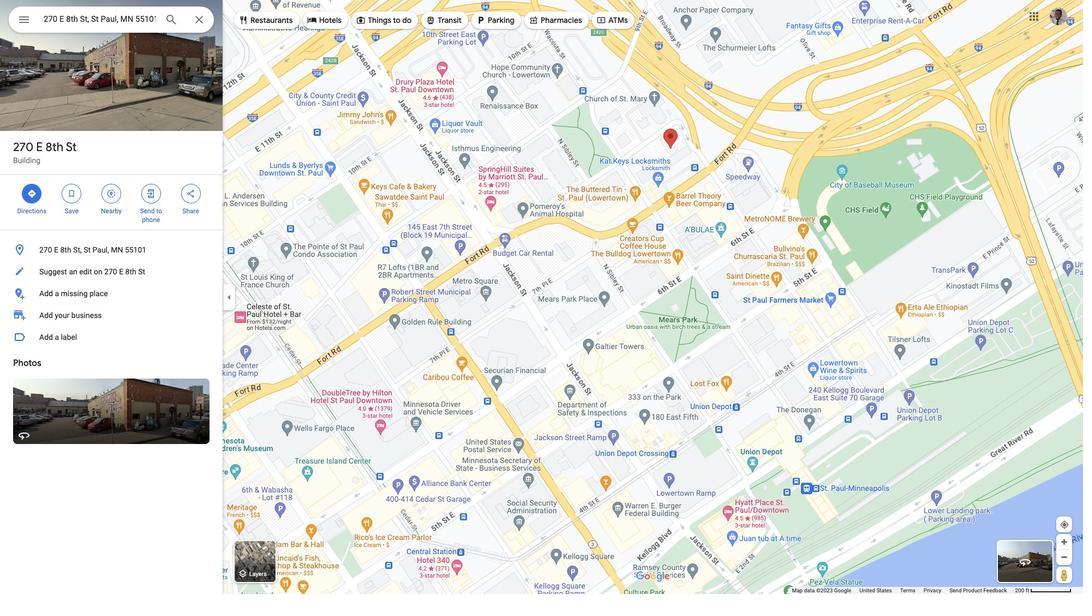 Task type: vqa. For each thing, say whether or not it's contained in the screenshot.
$1,243 text box in the right of the page
no



Task type: locate. For each thing, give the bounding box(es) containing it.

[[106, 188, 116, 200]]

3 add from the top
[[39, 333, 53, 342]]

270
[[13, 140, 33, 155], [39, 246, 52, 254], [104, 267, 117, 276]]

1 vertical spatial 270
[[39, 246, 52, 254]]

1 horizontal spatial st
[[84, 246, 91, 254]]

2 a from the top
[[55, 333, 59, 342]]

1 a from the top
[[55, 289, 59, 298]]

 button
[[9, 7, 39, 35]]

show street view coverage image
[[1056, 567, 1072, 583]]

200 ft button
[[1015, 588, 1072, 594]]

add your business
[[39, 311, 102, 320]]

270 inside 270 e 8th st building
[[13, 140, 33, 155]]

None field
[[44, 13, 156, 26]]

label
[[61, 333, 77, 342]]

1 vertical spatial add
[[39, 311, 53, 320]]

1 vertical spatial e
[[54, 246, 58, 254]]

add a label button
[[0, 326, 223, 348]]

0 horizontal spatial to
[[156, 207, 162, 215]]

270 e 8th st, st paul, mn 55101
[[39, 246, 146, 254]]

0 horizontal spatial 270
[[13, 140, 33, 155]]

ft
[[1026, 588, 1029, 594]]

1 horizontal spatial to
[[393, 15, 401, 25]]

a left missing
[[55, 289, 59, 298]]

e up the building
[[36, 140, 43, 155]]

to left do
[[393, 15, 401, 25]]

united states button
[[860, 587, 892, 594]]


[[307, 14, 317, 26]]

 pharmacies
[[529, 14, 582, 26]]

0 vertical spatial e
[[36, 140, 43, 155]]

add for add a label
[[39, 333, 53, 342]]


[[67, 188, 76, 200]]

0 vertical spatial 270
[[13, 140, 33, 155]]

privacy button
[[924, 587, 941, 594]]

st right st,
[[84, 246, 91, 254]]

footer
[[792, 587, 1015, 594]]

e for st
[[36, 140, 43, 155]]

your
[[55, 311, 69, 320]]

pharmacies
[[541, 15, 582, 25]]

8th
[[46, 140, 63, 155], [60, 246, 71, 254], [125, 267, 136, 276]]

e down "mn"
[[119, 267, 123, 276]]

a left label
[[55, 333, 59, 342]]

8th for st,
[[60, 246, 71, 254]]

1 horizontal spatial e
[[54, 246, 58, 254]]

suggest an edit on 270 e 8th st
[[39, 267, 145, 276]]


[[186, 188, 196, 200]]

8th inside suggest an edit on 270 e 8th st button
[[125, 267, 136, 276]]

send up phone
[[140, 207, 155, 215]]

restaurants
[[250, 15, 293, 25]]

show your location image
[[1060, 520, 1070, 530]]

 restaurants
[[238, 14, 293, 26]]

0 vertical spatial to
[[393, 15, 401, 25]]

add a label
[[39, 333, 77, 342]]

270 up suggest
[[39, 246, 52, 254]]


[[476, 14, 486, 26]]

0 vertical spatial add
[[39, 289, 53, 298]]

8th inside 270 e 8th st building
[[46, 140, 63, 155]]

states
[[877, 588, 892, 594]]

parking
[[488, 15, 515, 25]]

add
[[39, 289, 53, 298], [39, 311, 53, 320], [39, 333, 53, 342]]

send inside button
[[950, 588, 962, 594]]

e for st,
[[54, 246, 58, 254]]

2 horizontal spatial st
[[138, 267, 145, 276]]

st
[[66, 140, 77, 155], [84, 246, 91, 254], [138, 267, 145, 276]]

2 vertical spatial 8th
[[125, 267, 136, 276]]

product
[[963, 588, 982, 594]]

270 e 8th st main content
[[0, 0, 223, 594]]

2 vertical spatial add
[[39, 333, 53, 342]]


[[356, 14, 366, 26]]

1 vertical spatial a
[[55, 333, 59, 342]]

0 vertical spatial st
[[66, 140, 77, 155]]

to up phone
[[156, 207, 162, 215]]

2 horizontal spatial 270
[[104, 267, 117, 276]]

footer inside google maps element
[[792, 587, 1015, 594]]

terms
[[900, 588, 916, 594]]

st up 
[[66, 140, 77, 155]]

send for send to phone
[[140, 207, 155, 215]]

send
[[140, 207, 155, 215], [950, 588, 962, 594]]

270 right on in the top of the page
[[104, 267, 117, 276]]

200 ft
[[1015, 588, 1029, 594]]

add left your
[[39, 311, 53, 320]]


[[426, 14, 436, 26]]

e inside 270 e 8th st building
[[36, 140, 43, 155]]

suggest
[[39, 267, 67, 276]]

to inside send to phone
[[156, 207, 162, 215]]

edit
[[79, 267, 92, 276]]

add left label
[[39, 333, 53, 342]]

2 add from the top
[[39, 311, 53, 320]]

terms button
[[900, 587, 916, 594]]

270 up the building
[[13, 140, 33, 155]]


[[596, 14, 606, 26]]

transit
[[438, 15, 462, 25]]

1 vertical spatial 8th
[[60, 246, 71, 254]]

1 vertical spatial st
[[84, 246, 91, 254]]

0 horizontal spatial e
[[36, 140, 43, 155]]

200
[[1015, 588, 1024, 594]]

1 add from the top
[[39, 289, 53, 298]]

0 vertical spatial 8th
[[46, 140, 63, 155]]

1 horizontal spatial send
[[950, 588, 962, 594]]

0 horizontal spatial send
[[140, 207, 155, 215]]

footer containing map data ©2023 google
[[792, 587, 1015, 594]]

photos
[[13, 358, 41, 369]]

add for add a missing place
[[39, 289, 53, 298]]

0 vertical spatial a
[[55, 289, 59, 298]]

1 vertical spatial send
[[950, 588, 962, 594]]

2 vertical spatial 270
[[104, 267, 117, 276]]

 transit
[[426, 14, 462, 26]]

8th inside 270 e 8th st, st paul, mn 55101 button
[[60, 246, 71, 254]]

phone
[[142, 216, 160, 224]]

directions
[[17, 207, 47, 215]]

send inside send to phone
[[140, 207, 155, 215]]

2 vertical spatial e
[[119, 267, 123, 276]]

st down 55101
[[138, 267, 145, 276]]

send left product
[[950, 588, 962, 594]]

layers
[[249, 571, 267, 578]]

zoom out image
[[1060, 553, 1068, 562]]

google maps element
[[0, 0, 1083, 594]]

to
[[393, 15, 401, 25], [156, 207, 162, 215]]

1 vertical spatial to
[[156, 207, 162, 215]]

 things to do
[[356, 14, 412, 26]]

e
[[36, 140, 43, 155], [54, 246, 58, 254], [119, 267, 123, 276]]

1 horizontal spatial 270
[[39, 246, 52, 254]]

things
[[368, 15, 391, 25]]

on
[[94, 267, 102, 276]]

0 horizontal spatial st
[[66, 140, 77, 155]]

e left st,
[[54, 246, 58, 254]]

atms
[[608, 15, 628, 25]]

0 vertical spatial send
[[140, 207, 155, 215]]

send to phone
[[140, 207, 162, 224]]

 atms
[[596, 14, 628, 26]]

a
[[55, 289, 59, 298], [55, 333, 59, 342]]

270 for st,
[[39, 246, 52, 254]]

google
[[834, 588, 851, 594]]

270 e 8th st, st paul, mn 55101 button
[[0, 239, 223, 261]]

add down suggest
[[39, 289, 53, 298]]



Task type: describe. For each thing, give the bounding box(es) containing it.
map data ©2023 google
[[792, 588, 851, 594]]

nearby
[[101, 207, 122, 215]]

share
[[182, 207, 199, 215]]

st,
[[73, 246, 82, 254]]

map
[[792, 588, 803, 594]]

8th for st
[[46, 140, 63, 155]]

collapse side panel image
[[223, 291, 235, 303]]

united states
[[860, 588, 892, 594]]

270 e 8th st building
[[13, 140, 77, 165]]

to inside  things to do
[[393, 15, 401, 25]]

st inside 270 e 8th st building
[[66, 140, 77, 155]]


[[146, 188, 156, 200]]

add a missing place button
[[0, 283, 223, 304]]

©2023
[[816, 588, 833, 594]]

270 E 8th St, St Paul, MN 55101 field
[[9, 7, 214, 33]]

add your business link
[[0, 304, 223, 326]]

 hotels
[[307, 14, 342, 26]]

street view image
[[1019, 556, 1032, 569]]

2 vertical spatial st
[[138, 267, 145, 276]]

 parking
[[476, 14, 515, 26]]

suggest an edit on 270 e 8th st button
[[0, 261, 223, 283]]

none field inside '270 e 8th st, st paul, mn 55101' field
[[44, 13, 156, 26]]

privacy
[[924, 588, 941, 594]]


[[238, 14, 248, 26]]

270 for st
[[13, 140, 33, 155]]

data
[[804, 588, 815, 594]]

do
[[402, 15, 412, 25]]

actions for 270 e 8th st region
[[0, 175, 223, 230]]

google account: leeland pitt  
(leeland.pitt@adept.ai) image
[[1050, 7, 1067, 25]]

business
[[71, 311, 102, 320]]

2 horizontal spatial e
[[119, 267, 123, 276]]

zoom in image
[[1060, 538, 1068, 546]]

send product feedback
[[950, 588, 1007, 594]]

hotels
[[319, 15, 342, 25]]

 search field
[[9, 7, 214, 35]]

place
[[90, 289, 108, 298]]

send product feedback button
[[950, 587, 1007, 594]]

an
[[69, 267, 77, 276]]

a for missing
[[55, 289, 59, 298]]

mn
[[111, 246, 123, 254]]


[[27, 188, 37, 200]]

building
[[13, 156, 40, 165]]

55101
[[125, 246, 146, 254]]

missing
[[61, 289, 88, 298]]

feedback
[[984, 588, 1007, 594]]


[[17, 12, 31, 27]]

a for label
[[55, 333, 59, 342]]

save
[[65, 207, 79, 215]]

add a missing place
[[39, 289, 108, 298]]

united
[[860, 588, 875, 594]]

paul,
[[93, 246, 109, 254]]


[[529, 14, 539, 26]]

add for add your business
[[39, 311, 53, 320]]

send for send product feedback
[[950, 588, 962, 594]]



